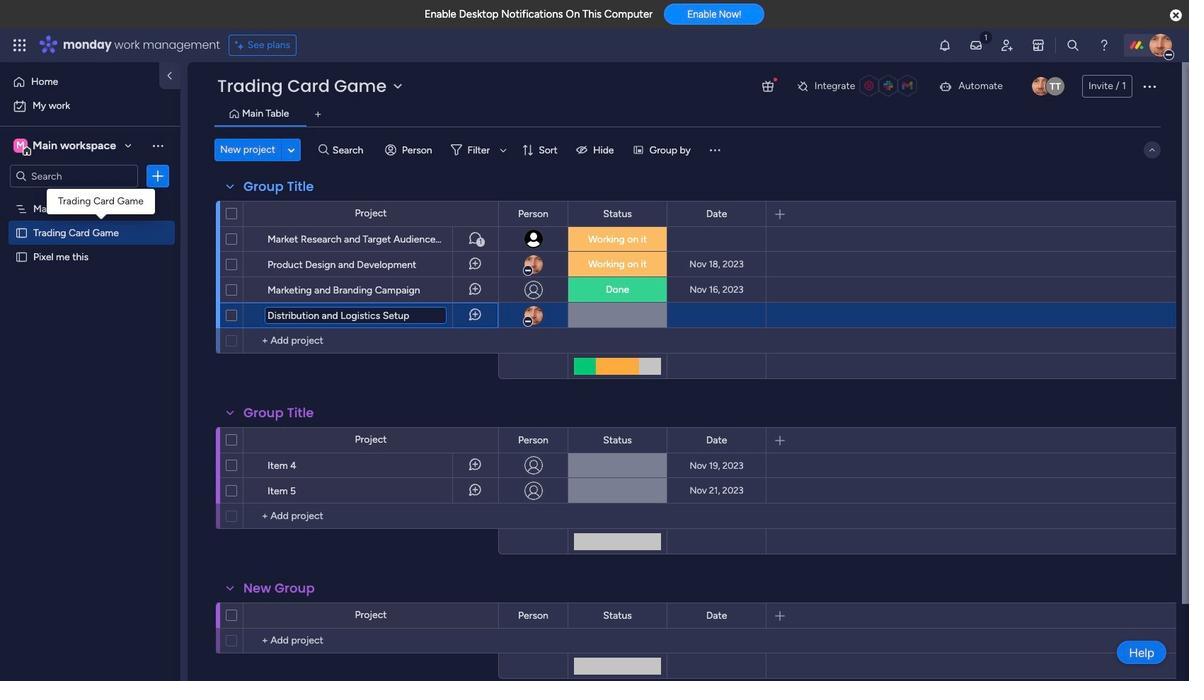 Task type: describe. For each thing, give the bounding box(es) containing it.
1 + add project text field from the top
[[251, 333, 492, 350]]

notifications image
[[938, 38, 952, 52]]

add view image
[[315, 109, 321, 120]]

see plans image
[[235, 38, 248, 53]]

3 options image from the top
[[197, 272, 208, 308]]

workspace options image
[[151, 139, 165, 153]]

angle down image
[[288, 145, 295, 155]]

0 vertical spatial option
[[8, 71, 151, 93]]

monday marketplace image
[[1031, 38, 1045, 52]]

Search field
[[329, 140, 371, 160]]

0 vertical spatial options image
[[1141, 78, 1158, 95]]

5 options image from the top
[[197, 448, 208, 483]]

v2 search image
[[319, 142, 329, 158]]

1 public board image from the top
[[15, 226, 28, 239]]

update feed image
[[969, 38, 983, 52]]

menu image
[[708, 143, 722, 157]]

2 public board image from the top
[[15, 250, 28, 263]]

select product image
[[13, 38, 27, 52]]

1 options image from the top
[[197, 221, 208, 257]]

Search in workspace field
[[30, 168, 118, 184]]

search everything image
[[1066, 38, 1080, 52]]

james peterson image
[[1149, 34, 1172, 57]]



Task type: vqa. For each thing, say whether or not it's contained in the screenshot.
table
no



Task type: locate. For each thing, give the bounding box(es) containing it.
1 horizontal spatial options image
[[1141, 78, 1158, 95]]

1 vertical spatial + add project text field
[[251, 633, 492, 650]]

options image
[[1141, 78, 1158, 95], [151, 169, 165, 183]]

1 vertical spatial options image
[[151, 169, 165, 183]]

workspace selection element
[[13, 137, 118, 156]]

options image down the workspace options icon
[[151, 169, 165, 183]]

invite members image
[[1000, 38, 1014, 52]]

+ Add project text field
[[251, 508, 492, 525]]

1 vertical spatial public board image
[[15, 250, 28, 263]]

list box
[[0, 194, 180, 460]]

tab
[[307, 103, 329, 126]]

1 image
[[980, 29, 992, 45]]

None field
[[240, 178, 317, 196], [515, 206, 552, 222], [600, 206, 635, 222], [703, 206, 731, 222], [265, 308, 446, 323], [240, 404, 317, 423], [515, 433, 552, 448], [600, 433, 635, 448], [703, 433, 731, 448], [240, 580, 318, 598], [515, 608, 552, 624], [600, 608, 635, 624], [703, 608, 731, 624], [240, 178, 317, 196], [515, 206, 552, 222], [600, 206, 635, 222], [703, 206, 731, 222], [265, 308, 446, 323], [240, 404, 317, 423], [515, 433, 552, 448], [600, 433, 635, 448], [703, 433, 731, 448], [240, 580, 318, 598], [515, 608, 552, 624], [600, 608, 635, 624], [703, 608, 731, 624]]

option
[[8, 71, 151, 93], [8, 95, 172, 117], [0, 196, 180, 199]]

dapulse close image
[[1170, 8, 1182, 23]]

0 horizontal spatial options image
[[151, 169, 165, 183]]

1 vertical spatial option
[[8, 95, 172, 117]]

2 + add project text field from the top
[[251, 633, 492, 650]]

public board image
[[15, 226, 28, 239], [15, 250, 28, 263]]

0 vertical spatial public board image
[[15, 226, 28, 239]]

tab list
[[214, 103, 1161, 127]]

help image
[[1097, 38, 1111, 52]]

6 options image from the top
[[197, 473, 208, 509]]

+ Add project text field
[[251, 333, 492, 350], [251, 633, 492, 650]]

arrow down image
[[495, 142, 512, 159]]

terry turtle image
[[1046, 77, 1064, 96]]

2 options image from the top
[[197, 247, 208, 282]]

options image
[[197, 221, 208, 257], [197, 247, 208, 282], [197, 272, 208, 308], [197, 298, 208, 333], [197, 448, 208, 483], [197, 473, 208, 509]]

4 options image from the top
[[197, 298, 208, 333]]

0 vertical spatial + add project text field
[[251, 333, 492, 350]]

options image down james peterson image
[[1141, 78, 1158, 95]]

collapse image
[[1147, 144, 1158, 156]]

workspace image
[[13, 138, 28, 154]]

2 vertical spatial option
[[0, 196, 180, 199]]

james peterson image
[[1032, 77, 1050, 96]]



